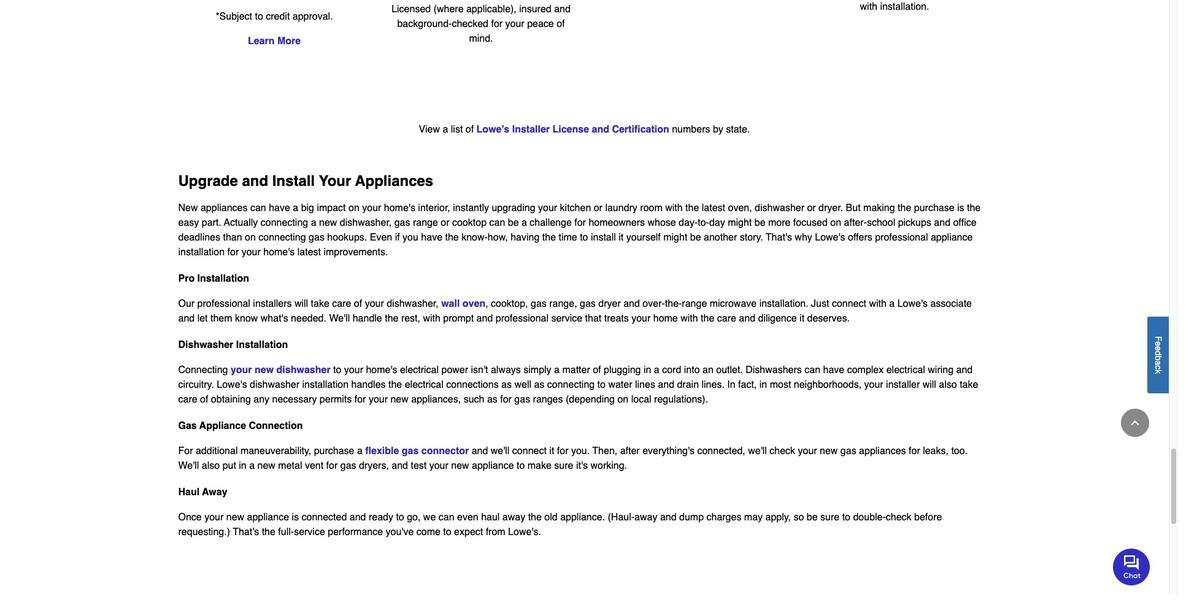 Task type: vqa. For each thing, say whether or not it's contained in the screenshot.
top the also
yes



Task type: describe. For each thing, give the bounding box(es) containing it.
an
[[703, 364, 714, 375]]

for additional maneuverability, purchase a flexible gas connector
[[178, 445, 469, 456]]

a left list
[[443, 124, 448, 135]]

old
[[545, 512, 558, 523]]

1 vertical spatial dishwasher
[[277, 364, 331, 375]]

upgrade
[[178, 172, 238, 189]]

kitchen
[[560, 202, 591, 213]]

f
[[1154, 336, 1164, 341]]

0 vertical spatial take
[[311, 298, 329, 309]]

that's inside 'once your new appliance is connected and ready to go, we can even haul away the old appliance. (haul-away and dump charges may apply, so be sure to double-check before requesting.) that's the full-service performance you've come to expect from lowe's.'
[[233, 526, 259, 537]]

always
[[491, 364, 521, 375]]

performance
[[328, 526, 383, 537]]

with right just
[[869, 298, 887, 309]]

1 vertical spatial dishwasher,
[[387, 298, 439, 309]]

connections
[[446, 379, 499, 390]]

ready
[[369, 512, 393, 523]]

another
[[704, 232, 737, 243]]

it inside 'and we'll connect it for you. then, after everything's connected, we'll check your new gas appliances for leaks, too. we'll also put in a new metal vent for gas dryers, and test your new appliance to make sure it's working.'
[[549, 445, 554, 456]]

also inside "to your home's electrical power isn't always simply a matter of plugging in a cord into an outlet. dishwashers can have complex electrical wiring and circuitry. lowe's   dishwasher installation handles the electrical connections as well as connecting to water lines and drain lines. in fact, in most neighborhoods, your installer will also take care of obtaining any necessary permits for your new appliances, such as for gas ranges (depending on local regulations)."
[[939, 379, 957, 390]]

just
[[811, 298, 829, 309]]

necessary
[[272, 394, 317, 405]]

the left old
[[528, 512, 542, 523]]

1 horizontal spatial or
[[594, 202, 603, 213]]

installation for pro installation
[[197, 273, 249, 284]]

0 horizontal spatial have
[[269, 202, 290, 213]]

come
[[417, 526, 441, 537]]

installation handles
[[302, 379, 386, 390]]

lowe's inside new appliances can have a big impact on your home's interior, instantly upgrading your kitchen or laundry room with the latest oven, dishwasher or dryer. but making the purchase is the easy part. actually connecting a new dishwasher, gas range or cooktop can be a challenge for homeowners whose day-to-day might be more focused on after-school pickups and office deadlines than on connecting gas hookups. even if you have the know-how, having the time to install it yourself might be another story. that's why lowe's offers professional appliance installation for your home's latest improvements.
[[815, 232, 845, 243]]

for down for additional maneuverability, purchase a flexible gas connector
[[326, 460, 338, 471]]

be up story.
[[755, 217, 766, 228]]

the inside "to your home's electrical power isn't always simply a matter of plugging in a cord into an outlet. dishwashers can have complex electrical wiring and circuitry. lowe's   dishwasher installation handles the electrical connections as well as connecting to water lines and drain lines. in fact, in most neighborhoods, your installer will also take care of obtaining any necessary permits for your new appliances, such as for gas ranges (depending on local regulations)."
[[388, 379, 402, 390]]

to left credit
[[255, 11, 263, 22]]

making
[[864, 202, 895, 213]]

for down kitchen
[[575, 217, 586, 228]]

the down challenge
[[542, 232, 556, 243]]

1 vertical spatial home's
[[263, 247, 295, 258]]

new inside new appliances can have a big impact on your home's interior, instantly upgrading your kitchen or laundry room with the latest oven, dishwasher or dryer. but making the purchase is the easy part. actually connecting a new dishwasher, gas range or cooktop can be a challenge for homeowners whose day-to-day might be more focused on after-school pickups and office deadlines than on connecting gas hookups. even if you have the know-how, having the time to install it yourself might be another story. that's why lowe's offers professional appliance installation for your home's latest improvements.
[[319, 217, 337, 228]]

sure inside 'once your new appliance is connected and ready to go, we can even haul away the old appliance. (haul-away and dump charges may apply, so be sure to double-check before requesting.) that's the full-service performance you've come to expect from lowe's.'
[[821, 512, 840, 523]]

1 horizontal spatial care
[[332, 298, 351, 309]]

care inside "to your home's electrical power isn't always simply a matter of plugging in a cord into an outlet. dishwashers can have complex electrical wiring and circuitry. lowe's   dishwasher installation handles the electrical connections as well as connecting to water lines and drain lines. in fact, in most neighborhoods, your installer will also take care of obtaining any necessary permits for your new appliances, such as for gas ranges (depending on local regulations)."
[[178, 394, 197, 405]]

for down the always
[[500, 394, 512, 405]]

chevron up image
[[1129, 417, 1142, 429]]

that
[[585, 313, 602, 324]]

rest,
[[401, 313, 420, 324]]

purchase inside new appliances can have a big impact on your home's interior, instantly upgrading your kitchen or laundry room with the latest oven, dishwasher or dryer. but making the purchase is the easy part. actually connecting a new dishwasher, gas range or cooktop can be a challenge for homeowners whose day-to-day might be more focused on after-school pickups and office deadlines than on connecting gas hookups. even if you have the know-how, having the time to install it yourself might be another story. that's why lowe's offers professional appliance installation for your home's latest improvements.
[[914, 202, 955, 213]]

certification
[[612, 124, 669, 135]]

with down the-
[[681, 313, 698, 324]]

2 horizontal spatial as
[[534, 379, 545, 390]]

flexible gas connector link
[[365, 445, 469, 456]]

neighborhoods,
[[794, 379, 862, 390]]

we'll inside , cooktop, gas range, gas dryer and over-the-range microwave installation. just connect with a lowe's associate and let them know what's needed. we'll handle the rest, with prompt and professional service that treats your home with the care and diligence it deserves.
[[329, 313, 350, 324]]

and right wiring
[[956, 364, 973, 375]]

install
[[591, 232, 616, 243]]

additional
[[196, 445, 238, 456]]

actually
[[224, 217, 258, 228]]

the up "office"
[[967, 202, 981, 213]]

2 we'll from the left
[[748, 445, 767, 456]]

a inside button
[[1154, 360, 1164, 365]]

haul
[[481, 512, 500, 523]]

*subject to credit approval.
[[216, 11, 333, 22]]

2 e from the top
[[1154, 346, 1164, 351]]

gas inside "to your home's electrical power isn't always simply a matter of plugging in a cord into an outlet. dishwashers can have complex electrical wiring and circuitry. lowe's   dishwasher installation handles the electrical connections as well as connecting to water lines and drain lines. in fact, in most neighborhoods, your installer will also take care of obtaining any necessary permits for your new appliances, such as for gas ranges (depending on local regulations)."
[[515, 394, 530, 405]]

than
[[223, 232, 242, 243]]

and down microwave
[[739, 313, 756, 324]]

check inside 'and we'll connect it for you. then, after everything's connected, we'll check your new gas appliances for leaks, too. we'll also put in a new metal vent for gas dryers, and test your new appliance to make sure it's working.'
[[770, 445, 795, 456]]

complex
[[847, 364, 884, 375]]

to inside new appliances can have a big impact on your home's interior, instantly upgrading your kitchen or laundry room with the latest oven, dishwasher or dryer. but making the purchase is the easy part. actually connecting a new dishwasher, gas range or cooktop can be a challenge for homeowners whose day-to-day might be more focused on after-school pickups and office deadlines than on connecting gas hookups. even if you have the know-how, having the time to install it yourself might be another story. that's why lowe's offers professional appliance installation for your home's latest improvements.
[[580, 232, 588, 243]]

to right come
[[443, 526, 451, 537]]

your new dishwasher link
[[231, 364, 333, 375]]

1 away from the left
[[503, 512, 525, 523]]

wall oven link
[[441, 298, 486, 309]]

the left full-
[[262, 526, 276, 537]]

and we'll connect it for you. then, after everything's connected, we'll check your new gas appliances for leaks, too. we'll also put in a new metal vent for gas dryers, and test your new appliance to make sure it's working.
[[178, 445, 968, 471]]

what's
[[261, 313, 288, 324]]

appliance
[[199, 420, 246, 431]]

service inside 'once your new appliance is connected and ready to go, we can even haul away the old appliance. (haul-away and dump charges may apply, so be sure to double-check before requesting.) that's the full-service performance you've come to expect from lowe's.'
[[294, 526, 325, 537]]

a left cord
[[654, 364, 660, 375]]

b
[[1154, 356, 1164, 360]]

connect inside , cooktop, gas range, gas dryer and over-the-range microwave installation. just connect with a lowe's associate and let them know what's needed. we'll handle the rest, with prompt and professional service that treats your home with the care and diligence it deserves.
[[832, 298, 867, 309]]

dishwasher
[[178, 339, 233, 350]]

scroll to top element
[[1121, 409, 1150, 437]]

requesting.)
[[178, 526, 230, 537]]

of down the circuitry.
[[200, 394, 208, 405]]

of right the matter
[[593, 364, 601, 375]]

homeowners
[[589, 217, 645, 228]]

metal
[[278, 460, 302, 471]]

interior,
[[418, 202, 450, 213]]

to inside 'and we'll connect it for you. then, after everything's connected, we'll check your new gas appliances for leaks, too. we'll also put in a new metal vent for gas dryers, and test your new appliance to make sure it's working.'
[[517, 460, 525, 471]]

if
[[395, 232, 400, 243]]

and up treats
[[624, 298, 640, 309]]

will inside "to your home's electrical power isn't always simply a matter of plugging in a cord into an outlet. dishwashers can have complex electrical wiring and circuitry. lowe's   dishwasher installation handles the electrical connections as well as connecting to water lines and drain lines. in fact, in most neighborhoods, your installer will also take care of obtaining any necessary permits for your new appliances, such as for gas ranges (depending on local regulations)."
[[923, 379, 936, 390]]

range inside new appliances can have a big impact on your home's interior, instantly upgrading your kitchen or laundry room with the latest oven, dishwasher or dryer. but making the purchase is the easy part. actually connecting a new dishwasher, gas range or cooktop can be a challenge for homeowners whose day-to-day might be more focused on after-school pickups and office deadlines than on connecting gas hookups. even if you have the know-how, having the time to install it yourself might be another story. that's why lowe's offers professional appliance installation for your home's latest improvements.
[[413, 217, 438, 228]]

your inside licensed (where applicable), insured and background-checked for your peace of mind.
[[505, 18, 525, 29]]

for down than
[[227, 247, 239, 258]]

oven
[[463, 298, 486, 309]]

0 horizontal spatial latest
[[298, 247, 321, 258]]

a right simply
[[554, 364, 560, 375]]

over-
[[643, 298, 665, 309]]

home
[[653, 313, 678, 324]]

a left big
[[293, 202, 298, 213]]

to left go,
[[396, 512, 404, 523]]

learn more link
[[248, 35, 301, 46]]

mind.
[[469, 33, 493, 44]]

our
[[178, 298, 195, 309]]

1 horizontal spatial as
[[501, 379, 512, 390]]

dishwasher, inside new appliances can have a big impact on your home's interior, instantly upgrading your kitchen or laundry room with the latest oven, dishwasher or dryer. but making the purchase is the easy part. actually connecting a new dishwasher, gas range or cooktop can be a challenge for homeowners whose day-to-day might be more focused on after-school pickups and office deadlines than on connecting gas hookups. even if you have the know-how, having the time to install it yourself might be another story. that's why lowe's offers professional appliance installation for your home's latest improvements.
[[340, 217, 392, 228]]

the up the day- in the right top of the page
[[686, 202, 699, 213]]

upgrade and install your appliances
[[178, 172, 433, 189]]

and left install
[[242, 172, 268, 189]]

(where
[[434, 3, 464, 14]]

1 vertical spatial have
[[421, 232, 443, 243]]

(depending
[[566, 394, 615, 405]]

appliance inside new appliances can have a big impact on your home's interior, instantly upgrading your kitchen or laundry room with the latest oven, dishwasher or dryer. but making the purchase is the easy part. actually connecting a new dishwasher, gas range or cooktop can be a challenge for homeowners whose day-to-day might be more focused on after-school pickups and office deadlines than on connecting gas hookups. even if you have the know-how, having the time to install it yourself might be another story. that's why lowe's offers professional appliance installation for your home's latest improvements.
[[931, 232, 973, 243]]

learn more
[[248, 35, 301, 46]]

dryer.
[[819, 202, 843, 213]]

connected
[[302, 512, 347, 523]]

water
[[608, 379, 632, 390]]

simply
[[524, 364, 552, 375]]

everything's
[[643, 445, 695, 456]]

2 horizontal spatial or
[[807, 202, 816, 213]]

on down actually at the left top of the page
[[245, 232, 256, 243]]

applicable),
[[466, 3, 517, 14]]

, cooktop, gas range, gas dryer and over-the-range microwave installation. just connect with a lowe's associate and let them know what's needed. we'll handle the rest, with prompt and professional service that treats your home with the care and diligence it deserves.
[[178, 298, 972, 324]]

you
[[403, 232, 418, 243]]

obtaining
[[211, 394, 251, 405]]

school
[[867, 217, 896, 228]]

whose
[[648, 217, 676, 228]]

and down cord
[[658, 379, 675, 390]]

your inside , cooktop, gas range, gas dryer and over-the-range microwave installation. just connect with a lowe's associate and let them know what's needed. we'll handle the rest, with prompt and professional service that treats your home with the care and diligence it deserves.
[[632, 313, 651, 324]]

connecting
[[178, 364, 228, 375]]

lowe's inside , cooktop, gas range, gas dryer and over-the-range microwave installation. just connect with a lowe's associate and let them know what's needed. we'll handle the rest, with prompt and professional service that treats your home with the care and diligence it deserves.
[[898, 298, 928, 309]]

numbers
[[672, 124, 710, 135]]

dishwasher installation
[[178, 339, 288, 350]]

the down microwave
[[701, 313, 715, 324]]

service inside , cooktop, gas range, gas dryer and over-the-range microwave installation. just connect with a lowe's associate and let them know what's needed. we'll handle the rest, with prompt and professional service that treats your home with the care and diligence it deserves.
[[551, 313, 582, 324]]

office
[[953, 217, 977, 228]]

treats
[[604, 313, 629, 324]]

0 horizontal spatial will
[[295, 298, 308, 309]]

circuitry.
[[178, 379, 214, 390]]

for down installation handles on the left bottom
[[355, 394, 366, 405]]

1 horizontal spatial might
[[728, 217, 752, 228]]

you.
[[571, 445, 590, 456]]

your inside 'once your new appliance is connected and ready to go, we can even haul away the old appliance. (haul-away and dump charges may apply, so be sure to double-check before requesting.) that's the full-service performance you've come to expect from lowe's.'
[[204, 512, 224, 523]]

connecting your new dishwasher
[[178, 364, 333, 375]]

on inside "to your home's electrical power isn't always simply a matter of plugging in a cord into an outlet. dishwashers can have complex electrical wiring and circuitry. lowe's   dishwasher installation handles the electrical connections as well as connecting to water lines and drain lines. in fact, in most neighborhoods, your installer will also take care of obtaining any necessary permits for your new appliances, such as for gas ranges (depending on local regulations)."
[[618, 394, 629, 405]]

be inside 'once your new appliance is connected and ready to go, we can even haul away the old appliance. (haul-away and dump charges may apply, so be sure to double-check before requesting.) that's the full-service performance you've come to expect from lowe's.'
[[807, 512, 818, 523]]

for left leaks,
[[909, 445, 920, 456]]

installation
[[178, 247, 225, 258]]

a up having
[[522, 217, 527, 228]]

care inside , cooktop, gas range, gas dryer and over-the-range microwave installation. just connect with a lowe's associate and let them know what's needed. we'll handle the rest, with prompt and professional service that treats your home with the care and diligence it deserves.
[[717, 313, 736, 324]]

appliances inside new appliances can have a big impact on your home's interior, instantly upgrading your kitchen or laundry room with the latest oven, dishwasher or dryer. but making the purchase is the easy part. actually connecting a new dishwasher, gas range or cooktop can be a challenge for homeowners whose day-to-day might be more focused on after-school pickups and office deadlines than on connecting gas hookups. even if you have the know-how, having the time to install it yourself might be another story. that's why lowe's offers professional appliance installation for your home's latest improvements.
[[201, 202, 248, 213]]

is inside 'once your new appliance is connected and ready to go, we can even haul away the old appliance. (haul-away and dump charges may apply, so be sure to double-check before requesting.) that's the full-service performance you've come to expect from lowe's.'
[[292, 512, 299, 523]]

0 horizontal spatial might
[[664, 232, 688, 243]]

know-
[[462, 232, 488, 243]]

install
[[272, 172, 315, 189]]

before
[[914, 512, 942, 523]]

into
[[684, 364, 700, 375]]

in inside 'and we'll connect it for you. then, after everything's connected, we'll check your new gas appliances for leaks, too. we'll also put in a new metal vent for gas dryers, and test your new appliance to make sure it's working.'
[[239, 460, 247, 471]]

yourself
[[626, 232, 661, 243]]

and down ,
[[477, 313, 493, 324]]

on down the dryer. on the right top of page
[[831, 217, 842, 228]]

but
[[846, 202, 861, 213]]

f e e d b a c k
[[1154, 336, 1164, 374]]

have inside "to your home's electrical power isn't always simply a matter of plugging in a cord into an outlet. dishwashers can have complex electrical wiring and circuitry. lowe's   dishwasher installation handles the electrical connections as well as connecting to water lines and drain lines. in fact, in most neighborhoods, your installer will also take care of obtaining any necessary permits for your new appliances, such as for gas ranges (depending on local regulations)."
[[823, 364, 845, 375]]

credit
[[266, 11, 290, 22]]

1 horizontal spatial in
[[644, 364, 651, 375]]

to left 'double-'
[[842, 512, 851, 523]]

be down the day- in the right top of the page
[[690, 232, 701, 243]]

easy
[[178, 217, 199, 228]]

on right impact
[[349, 202, 360, 213]]

charges
[[707, 512, 742, 523]]



Task type: locate. For each thing, give the bounding box(es) containing it.
to left the make
[[517, 460, 525, 471]]

new inside "to your home's electrical power isn't always simply a matter of plugging in a cord into an outlet. dishwashers can have complex electrical wiring and circuitry. lowe's   dishwasher installation handles the electrical connections as well as connecting to water lines and drain lines. in fact, in most neighborhoods, your installer will also take care of obtaining any necessary permits for your new appliances, such as for gas ranges (depending on local regulations)."
[[391, 394, 409, 405]]

local
[[631, 394, 652, 405]]

and inside new appliances can have a big impact on your home's interior, instantly upgrading your kitchen or laundry room with the latest oven, dishwasher or dryer. but making the purchase is the easy part. actually connecting a new dishwasher, gas range or cooktop can be a challenge for homeowners whose day-to-day might be more focused on after-school pickups and office deadlines than on connecting gas hookups. even if you have the know-how, having the time to install it yourself might be another story. that's why lowe's offers professional appliance installation for your home's latest improvements.
[[934, 217, 951, 228]]

vent
[[305, 460, 324, 471]]

connect up deserves.
[[832, 298, 867, 309]]

the left rest, at the bottom left of page
[[385, 313, 399, 324]]

lines
[[635, 379, 655, 390]]

even
[[370, 232, 392, 243]]

,
[[486, 298, 488, 309]]

2 vertical spatial have
[[823, 364, 845, 375]]

license
[[553, 124, 589, 135]]

to right time
[[580, 232, 588, 243]]

and right license at the top of the page
[[592, 124, 609, 135]]

1 vertical spatial appliance
[[472, 460, 514, 471]]

dishwasher inside new appliances can have a big impact on your home's interior, instantly upgrading your kitchen or laundry room with the latest oven, dishwasher or dryer. but making the purchase is the easy part. actually connecting a new dishwasher, gas range or cooktop can be a challenge for homeowners whose day-to-day might be more focused on after-school pickups and office deadlines than on connecting gas hookups. even if you have the know-how, having the time to install it yourself might be another story. that's why lowe's offers professional appliance installation for your home's latest improvements.
[[755, 202, 805, 213]]

appliances left leaks,
[[859, 445, 906, 456]]

dishwasher down your new dishwasher link
[[250, 379, 299, 390]]

installation.
[[760, 298, 809, 309]]

or right kitchen
[[594, 202, 603, 213]]

1 vertical spatial service
[[294, 526, 325, 537]]

latest
[[702, 202, 725, 213], [298, 247, 321, 258]]

wall
[[441, 298, 460, 309]]

1 vertical spatial will
[[923, 379, 936, 390]]

then,
[[593, 445, 618, 456]]

lowe's
[[477, 124, 510, 135]]

and inside licensed (where applicable), insured and background-checked for your peace of mind.
[[554, 3, 571, 14]]

0 horizontal spatial take
[[311, 298, 329, 309]]

part.
[[202, 217, 221, 228]]

home's up installation handles on the left bottom
[[366, 364, 397, 375]]

0 vertical spatial appliances
[[201, 202, 248, 213]]

a inside 'and we'll connect it for you. then, after everything's connected, we'll check your new gas appliances for leaks, too. we'll also put in a new metal vent for gas dryers, and test your new appliance to make sure it's working.'
[[249, 460, 255, 471]]

that's down more at right top
[[766, 232, 792, 243]]

licensed (where applicable), insured and background-checked for your peace of mind.
[[392, 3, 571, 44]]

home's down appliances
[[384, 202, 415, 213]]

0 horizontal spatial it
[[549, 445, 554, 456]]

0 horizontal spatial professional
[[197, 298, 250, 309]]

1 horizontal spatial professional
[[496, 313, 549, 324]]

0 vertical spatial it
[[619, 232, 624, 243]]

microwave
[[710, 298, 757, 309]]

check inside 'once your new appliance is connected and ready to go, we can even haul away the old appliance. (haul-away and dump charges may apply, so be sure to double-check before requesting.) that's the full-service performance you've come to expect from lowe's.'
[[886, 512, 912, 523]]

0 vertical spatial sure
[[554, 460, 574, 471]]

needed.
[[291, 313, 326, 324]]

go,
[[407, 512, 421, 523]]

a left associate
[[889, 298, 895, 309]]

a right put
[[249, 460, 255, 471]]

have left big
[[269, 202, 290, 213]]

sure
[[554, 460, 574, 471], [821, 512, 840, 523]]

how,
[[488, 232, 508, 243]]

installer
[[512, 124, 550, 135]]

maneuverability,
[[241, 445, 311, 456]]

2 vertical spatial dishwasher
[[250, 379, 299, 390]]

can up actually at the left top of the page
[[250, 202, 266, 213]]

a up k
[[1154, 360, 1164, 365]]

gas
[[178, 420, 197, 431]]

0 horizontal spatial sure
[[554, 460, 574, 471]]

take inside "to your home's electrical power isn't always simply a matter of plugging in a cord into an outlet. dishwashers can have complex electrical wiring and circuitry. lowe's   dishwasher installation handles the electrical connections as well as connecting to water lines and drain lines. in fact, in most neighborhoods, your installer will also take care of obtaining any necessary permits for your new appliances, such as for gas ranges (depending on local regulations)."
[[960, 379, 979, 390]]

home's up installers
[[263, 247, 295, 258]]

view a list of lowe's installer license and certification numbers by state.
[[419, 124, 750, 135]]

installation down installation
[[197, 273, 249, 284]]

0 vertical spatial that's
[[766, 232, 792, 243]]

of up handle
[[354, 298, 362, 309]]

from
[[486, 526, 506, 537]]

installers
[[253, 298, 292, 309]]

that's left full-
[[233, 526, 259, 537]]

and left 'test'
[[392, 460, 408, 471]]

2 horizontal spatial have
[[823, 364, 845, 375]]

1 vertical spatial installation
[[236, 339, 288, 350]]

2 horizontal spatial appliance
[[931, 232, 973, 243]]

the up the 'pickups'
[[898, 202, 912, 213]]

1 horizontal spatial will
[[923, 379, 936, 390]]

prompt
[[443, 313, 474, 324]]

1 horizontal spatial that's
[[766, 232, 792, 243]]

0 vertical spatial home's
[[384, 202, 415, 213]]

away up lowe's.
[[503, 512, 525, 523]]

1 vertical spatial it
[[800, 313, 805, 324]]

connecting inside "to your home's electrical power isn't always simply a matter of plugging in a cord into an outlet. dishwashers can have complex electrical wiring and circuitry. lowe's   dishwasher installation handles the electrical connections as well as connecting to water lines and drain lines. in fact, in most neighborhoods, your installer will also take care of obtaining any necessary permits for your new appliances, such as for gas ranges (depending on local regulations)."
[[547, 379, 595, 390]]

power
[[442, 364, 468, 375]]

1 horizontal spatial have
[[421, 232, 443, 243]]

electrical
[[400, 364, 439, 375], [887, 364, 925, 375], [405, 379, 444, 390]]

that's
[[766, 232, 792, 243], [233, 526, 259, 537]]

to up installation handles on the left bottom
[[333, 364, 341, 375]]

installation up the 'connecting your new dishwasher' at the left of the page
[[236, 339, 288, 350]]

1 horizontal spatial is
[[957, 202, 965, 213]]

can right we
[[439, 512, 455, 523]]

lines.
[[702, 379, 725, 390]]

range inside , cooktop, gas range, gas dryer and over-the-range microwave installation. just connect with a lowe's associate and let them know what's needed. we'll handle the rest, with prompt and professional service that treats your home with the care and diligence it deserves.
[[682, 298, 707, 309]]

to-
[[698, 217, 709, 228]]

a down big
[[311, 217, 316, 228]]

appliances
[[355, 172, 433, 189]]

2 vertical spatial lowe's
[[217, 379, 247, 390]]

0 horizontal spatial we'll
[[178, 460, 199, 471]]

is inside new appliances can have a big impact on your home's interior, instantly upgrading your kitchen or laundry room with the latest oven, dishwasher or dryer. but making the purchase is the easy part. actually connecting a new dishwasher, gas range or cooktop can be a challenge for homeowners whose day-to-day might be more focused on after-school pickups and office deadlines than on connecting gas hookups. even if you have the know-how, having the time to install it yourself might be another story. that's why lowe's offers professional appliance installation for your home's latest improvements.
[[957, 202, 965, 213]]

can inside "to your home's electrical power isn't always simply a matter of plugging in a cord into an outlet. dishwashers can have complex electrical wiring and circuitry. lowe's   dishwasher installation handles the electrical connections as well as connecting to water lines and drain lines. in fact, in most neighborhoods, your installer will also take care of obtaining any necessary permits for your new appliances, such as for gas ranges (depending on local regulations)."
[[805, 364, 821, 375]]

lowe's inside "to your home's electrical power isn't always simply a matter of plugging in a cord into an outlet. dishwashers can have complex electrical wiring and circuitry. lowe's   dishwasher installation handles the electrical connections as well as connecting to water lines and drain lines. in fact, in most neighborhoods, your installer will also take care of obtaining any necessary permits for your new appliances, such as for gas ranges (depending on local regulations)."
[[217, 379, 247, 390]]

appliance left the make
[[472, 460, 514, 471]]

1 vertical spatial might
[[664, 232, 688, 243]]

0 vertical spatial installation
[[197, 273, 249, 284]]

such
[[464, 394, 484, 405]]

away
[[202, 486, 227, 498]]

0 vertical spatial dishwasher,
[[340, 217, 392, 228]]

0 vertical spatial check
[[770, 445, 795, 456]]

1 vertical spatial is
[[292, 512, 299, 523]]

away left the 'dump' on the right bottom of the page
[[635, 512, 658, 523]]

in right fact,
[[760, 379, 767, 390]]

it up the make
[[549, 445, 554, 456]]

and down our
[[178, 313, 195, 324]]

apply,
[[766, 512, 791, 523]]

on down water at the bottom right of the page
[[618, 394, 629, 405]]

plugging
[[604, 364, 641, 375]]

1 horizontal spatial connect
[[832, 298, 867, 309]]

2 vertical spatial home's
[[366, 364, 397, 375]]

as down simply
[[534, 379, 545, 390]]

2 horizontal spatial it
[[800, 313, 805, 324]]

dishwasher
[[755, 202, 805, 213], [277, 364, 331, 375], [250, 379, 299, 390]]

cord
[[662, 364, 681, 375]]

let
[[197, 313, 208, 324]]

1 horizontal spatial appliances
[[859, 445, 906, 456]]

0 horizontal spatial or
[[441, 217, 450, 228]]

with
[[665, 202, 683, 213], [869, 298, 887, 309], [423, 313, 441, 324], [681, 313, 698, 324]]

range left microwave
[[682, 298, 707, 309]]

0 vertical spatial latest
[[702, 202, 725, 213]]

we'll inside 'and we'll connect it for you. then, after everything's connected, we'll check your new gas appliances for leaks, too. we'll also put in a new metal vent for gas dryers, and test your new appliance to make sure it's working.'
[[178, 460, 199, 471]]

chat invite button image
[[1113, 548, 1151, 585]]

1 vertical spatial also
[[202, 460, 220, 471]]

1 horizontal spatial away
[[635, 512, 658, 523]]

a inside , cooktop, gas range, gas dryer and over-the-range microwave installation. just connect with a lowe's associate and let them know what's needed. we'll handle the rest, with prompt and professional service that treats your home with the care and diligence it deserves.
[[889, 298, 895, 309]]

e
[[1154, 341, 1164, 346], [1154, 346, 1164, 351]]

2 horizontal spatial professional
[[875, 232, 928, 243]]

in
[[644, 364, 651, 375], [760, 379, 767, 390], [239, 460, 247, 471]]

0 vertical spatial will
[[295, 298, 308, 309]]

1 horizontal spatial take
[[960, 379, 979, 390]]

check left before
[[886, 512, 912, 523]]

0 vertical spatial in
[[644, 364, 651, 375]]

1 horizontal spatial it
[[619, 232, 624, 243]]

professional inside new appliances can have a big impact on your home's interior, instantly upgrading your kitchen or laundry room with the latest oven, dishwasher or dryer. but making the purchase is the easy part. actually connecting a new dishwasher, gas range or cooktop can be a challenge for homeowners whose day-to-day might be more focused on after-school pickups and office deadlines than on connecting gas hookups. even if you have the know-how, having the time to install it yourself might be another story. that's why lowe's offers professional appliance installation for your home's latest improvements.
[[875, 232, 928, 243]]

0 horizontal spatial connect
[[512, 445, 547, 456]]

pickups
[[898, 217, 932, 228]]

1 vertical spatial purchase
[[314, 445, 354, 456]]

checked
[[452, 18, 489, 29]]

can inside 'once your new appliance is connected and ready to go, we can even haul away the old appliance. (haul-away and dump charges may apply, so be sure to double-check before requesting.) that's the full-service performance you've come to expect from lowe's.'
[[439, 512, 455, 523]]

for left you.
[[557, 445, 569, 456]]

appliance inside 'and we'll connect it for you. then, after everything's connected, we'll check your new gas appliances for leaks, too. we'll also put in a new metal vent for gas dryers, and test your new appliance to make sure it's working.'
[[472, 460, 514, 471]]

to your home's electrical power isn't always simply a matter of plugging in a cord into an outlet. dishwashers can have complex electrical wiring and circuitry. lowe's   dishwasher installation handles the electrical connections as well as connecting to water lines and drain lines. in fact, in most neighborhoods, your installer will also take care of obtaining any necessary permits for your new appliances, such as for gas ranges (depending on local regulations).
[[178, 364, 979, 405]]

of right list
[[466, 124, 474, 135]]

the right installation handles on the left bottom
[[388, 379, 402, 390]]

2 horizontal spatial care
[[717, 313, 736, 324]]

dishwasher inside "to your home's electrical power isn't always simply a matter of plugging in a cord into an outlet. dishwashers can have complex electrical wiring and circuitry. lowe's   dishwasher installation handles the electrical connections as well as connecting to water lines and drain lines. in fact, in most neighborhoods, your installer will also take care of obtaining any necessary permits for your new appliances, such as for gas ranges (depending on local regulations)."
[[250, 379, 299, 390]]

permits
[[320, 394, 352, 405]]

1 horizontal spatial check
[[886, 512, 912, 523]]

lowe's left associate
[[898, 298, 928, 309]]

professional up them
[[197, 298, 250, 309]]

connection
[[249, 420, 303, 431]]

dryer
[[599, 298, 621, 309]]

might
[[728, 217, 752, 228], [664, 232, 688, 243]]

1 horizontal spatial purchase
[[914, 202, 955, 213]]

haul away
[[178, 486, 227, 498]]

0 vertical spatial lowe's
[[815, 232, 845, 243]]

instantly
[[453, 202, 489, 213]]

range,
[[549, 298, 577, 309]]

for down applicable),
[[491, 18, 503, 29]]

1 vertical spatial connecting
[[259, 232, 306, 243]]

dishwasher, up rest, at the bottom left of page
[[387, 298, 439, 309]]

pro installation
[[178, 273, 249, 284]]

also inside 'and we'll connect it for you. then, after everything's connected, we'll check your new gas appliances for leaks, too. we'll also put in a new metal vent for gas dryers, and test your new appliance to make sure it's working.'
[[202, 460, 220, 471]]

and right connector
[[472, 445, 488, 456]]

it's
[[576, 460, 588, 471]]

c
[[1154, 365, 1164, 369]]

leaks,
[[923, 445, 949, 456]]

as down the always
[[501, 379, 512, 390]]

dryers,
[[359, 460, 389, 471]]

with inside new appliances can have a big impact on your home's interior, instantly upgrading your kitchen or laundry room with the latest oven, dishwasher or dryer. but making the purchase is the easy part. actually connecting a new dishwasher, gas range or cooktop can be a challenge for homeowners whose day-to-day might be more focused on after-school pickups and office deadlines than on connecting gas hookups. even if you have the know-how, having the time to install it yourself might be another story. that's why lowe's offers professional appliance installation for your home's latest improvements.
[[665, 202, 683, 213]]

sure inside 'and we'll connect it for you. then, after everything's connected, we'll check your new gas appliances for leaks, too. we'll also put in a new metal vent for gas dryers, and test your new appliance to make sure it's working.'
[[554, 460, 574, 471]]

might down oven,
[[728, 217, 752, 228]]

drain
[[677, 379, 699, 390]]

1 we'll from the left
[[491, 445, 510, 456]]

improvements.
[[324, 247, 388, 258]]

2 away from the left
[[635, 512, 658, 523]]

professional down cooktop,
[[496, 313, 549, 324]]

2 vertical spatial care
[[178, 394, 197, 405]]

lowe's installer license and certification link
[[477, 124, 669, 135]]

2 vertical spatial appliance
[[247, 512, 289, 523]]

associate
[[931, 298, 972, 309]]

installation for dishwasher installation
[[236, 339, 288, 350]]

as right such
[[487, 394, 498, 405]]

e up d
[[1154, 341, 1164, 346]]

0 vertical spatial also
[[939, 379, 957, 390]]

also down additional
[[202, 460, 220, 471]]

0 horizontal spatial as
[[487, 394, 498, 405]]

0 horizontal spatial in
[[239, 460, 247, 471]]

2 vertical spatial it
[[549, 445, 554, 456]]

it inside , cooktop, gas range, gas dryer and over-the-range microwave installation. just connect with a lowe's associate and let them know what's needed. we'll handle the rest, with prompt and professional service that treats your home with the care and diligence it deserves.
[[800, 313, 805, 324]]

a up dryers,
[[357, 445, 363, 456]]

we'll down our professional installers will take care of your dishwasher, wall oven
[[329, 313, 350, 324]]

it down homeowners
[[619, 232, 624, 243]]

laundry
[[605, 202, 638, 213]]

be down upgrading
[[508, 217, 519, 228]]

0 horizontal spatial check
[[770, 445, 795, 456]]

have right you
[[421, 232, 443, 243]]

2 vertical spatial professional
[[496, 313, 549, 324]]

0 horizontal spatial purchase
[[314, 445, 354, 456]]

appliances inside 'and we'll connect it for you. then, after everything's connected, we'll check your new gas appliances for leaks, too. we'll also put in a new metal vent for gas dryers, and test your new appliance to make sure it's working.'
[[859, 445, 906, 456]]

will
[[295, 298, 308, 309], [923, 379, 936, 390]]

can up how,
[[489, 217, 505, 228]]

care down the circuitry.
[[178, 394, 197, 405]]

0 horizontal spatial we'll
[[491, 445, 510, 456]]

f e e d b a c k button
[[1148, 316, 1169, 393]]

2 horizontal spatial in
[[760, 379, 767, 390]]

will down wiring
[[923, 379, 936, 390]]

the left know-
[[445, 232, 459, 243]]

deserves.
[[807, 313, 850, 324]]

0 vertical spatial connecting
[[261, 217, 308, 228]]

1 vertical spatial in
[[760, 379, 767, 390]]

we'll
[[329, 313, 350, 324], [178, 460, 199, 471]]

sure left the it's at the bottom
[[554, 460, 574, 471]]

most
[[770, 379, 791, 390]]

in right put
[[239, 460, 247, 471]]

day-
[[679, 217, 698, 228]]

and up the performance
[[350, 512, 366, 523]]

and left the 'dump' on the right bottom of the page
[[660, 512, 677, 523]]

new inside 'once your new appliance is connected and ready to go, we can even haul away the old appliance. (haul-away and dump charges may apply, so be sure to double-check before requesting.) that's the full-service performance you've come to expect from lowe's.'
[[226, 512, 244, 523]]

on
[[349, 202, 360, 213], [831, 217, 842, 228], [245, 232, 256, 243], [618, 394, 629, 405]]

connect up the make
[[512, 445, 547, 456]]

or down interior,
[[441, 217, 450, 228]]

1 horizontal spatial latest
[[702, 202, 725, 213]]

1 vertical spatial connect
[[512, 445, 547, 456]]

1 horizontal spatial range
[[682, 298, 707, 309]]

with up whose
[[665, 202, 683, 213]]

1 vertical spatial range
[[682, 298, 707, 309]]

appliance inside 'once your new appliance is connected and ready to go, we can even haul away the old appliance. (haul-away and dump charges may apply, so be sure to double-check before requesting.) that's the full-service performance you've come to expect from lowe's.'
[[247, 512, 289, 523]]

care down microwave
[[717, 313, 736, 324]]

appliance up full-
[[247, 512, 289, 523]]

0 vertical spatial service
[[551, 313, 582, 324]]

hookups.
[[327, 232, 367, 243]]

2 vertical spatial in
[[239, 460, 247, 471]]

lowe's down focused
[[815, 232, 845, 243]]

0 vertical spatial range
[[413, 217, 438, 228]]

dishwashers
[[746, 364, 802, 375]]

it inside new appliances can have a big impact on your home's interior, instantly upgrading your kitchen or laundry room with the latest oven, dishwasher or dryer. but making the purchase is the easy part. actually connecting a new dishwasher, gas range or cooktop can be a challenge for homeowners whose day-to-day might be more focused on after-school pickups and office deadlines than on connecting gas hookups. even if you have the know-how, having the time to install it yourself might be another story. that's why lowe's offers professional appliance installation for your home's latest improvements.
[[619, 232, 624, 243]]

0 horizontal spatial care
[[178, 394, 197, 405]]

0 horizontal spatial away
[[503, 512, 525, 523]]

1 vertical spatial we'll
[[178, 460, 199, 471]]

0 horizontal spatial lowe's
[[217, 379, 247, 390]]

be
[[508, 217, 519, 228], [755, 217, 766, 228], [690, 232, 701, 243], [807, 512, 818, 523]]

2 horizontal spatial lowe's
[[898, 298, 928, 309]]

1 vertical spatial check
[[886, 512, 912, 523]]

time
[[559, 232, 577, 243]]

them
[[210, 313, 232, 324]]

gas appliance connection
[[178, 420, 303, 431]]

dump
[[679, 512, 704, 523]]

with right rest, at the bottom left of page
[[423, 313, 441, 324]]

connect inside 'and we'll connect it for you. then, after everything's connected, we'll check your new gas appliances for leaks, too. we'll also put in a new metal vent for gas dryers, and test your new appliance to make sure it's working.'
[[512, 445, 547, 456]]

0 horizontal spatial appliances
[[201, 202, 248, 213]]

0 horizontal spatial service
[[294, 526, 325, 537]]

2 vertical spatial connecting
[[547, 379, 595, 390]]

0 horizontal spatial appliance
[[247, 512, 289, 523]]

latest up day
[[702, 202, 725, 213]]

more
[[277, 35, 301, 46]]

1 vertical spatial take
[[960, 379, 979, 390]]

care down improvements.
[[332, 298, 351, 309]]

1 e from the top
[[1154, 341, 1164, 346]]

big
[[301, 202, 314, 213]]

check
[[770, 445, 795, 456], [886, 512, 912, 523]]

can up neighborhoods,
[[805, 364, 821, 375]]

0 horizontal spatial is
[[292, 512, 299, 523]]

professional inside , cooktop, gas range, gas dryer and over-the-range microwave installation. just connect with a lowe's associate and let them know what's needed. we'll handle the rest, with prompt and professional service that treats your home with the care and diligence it deserves.
[[496, 313, 549, 324]]

and left "office"
[[934, 217, 951, 228]]

of inside licensed (where applicable), insured and background-checked for your peace of mind.
[[557, 18, 565, 29]]

home's inside "to your home's electrical power isn't always simply a matter of plugging in a cord into an outlet. dishwashers can have complex electrical wiring and circuitry. lowe's   dishwasher installation handles the electrical connections as well as connecting to water lines and drain lines. in fact, in most neighborhoods, your installer will also take care of obtaining any necessary permits for your new appliances, such as for gas ranges (depending on local regulations)."
[[366, 364, 397, 375]]

have up neighborhoods,
[[823, 364, 845, 375]]

to up (depending
[[598, 379, 606, 390]]

well
[[515, 379, 531, 390]]

1 horizontal spatial lowe's
[[815, 232, 845, 243]]

expect
[[454, 526, 483, 537]]

dishwasher up necessary
[[277, 364, 331, 375]]

purchase up vent on the bottom left of page
[[314, 445, 354, 456]]

0 vertical spatial appliance
[[931, 232, 973, 243]]

oven,
[[728, 202, 752, 213]]

0 vertical spatial we'll
[[329, 313, 350, 324]]

0 vertical spatial professional
[[875, 232, 928, 243]]

1 horizontal spatial we'll
[[329, 313, 350, 324]]

a
[[443, 124, 448, 135], [293, 202, 298, 213], [311, 217, 316, 228], [522, 217, 527, 228], [889, 298, 895, 309], [1154, 360, 1164, 365], [554, 364, 560, 375], [654, 364, 660, 375], [357, 445, 363, 456], [249, 460, 255, 471]]

1 vertical spatial that's
[[233, 526, 259, 537]]

0 horizontal spatial that's
[[233, 526, 259, 537]]

0 vertical spatial dishwasher
[[755, 202, 805, 213]]

for inside licensed (where applicable), insured and background-checked for your peace of mind.
[[491, 18, 503, 29]]

after-
[[844, 217, 867, 228]]

that's inside new appliances can have a big impact on your home's interior, instantly upgrading your kitchen or laundry room with the latest oven, dishwasher or dryer. but making the purchase is the easy part. actually connecting a new dishwasher, gas range or cooktop can be a challenge for homeowners whose day-to-day might be more focused on after-school pickups and office deadlines than on connecting gas hookups. even if you have the know-how, having the time to install it yourself might be another story. that's why lowe's offers professional appliance installation for your home's latest improvements.
[[766, 232, 792, 243]]

0 vertical spatial purchase
[[914, 202, 955, 213]]



